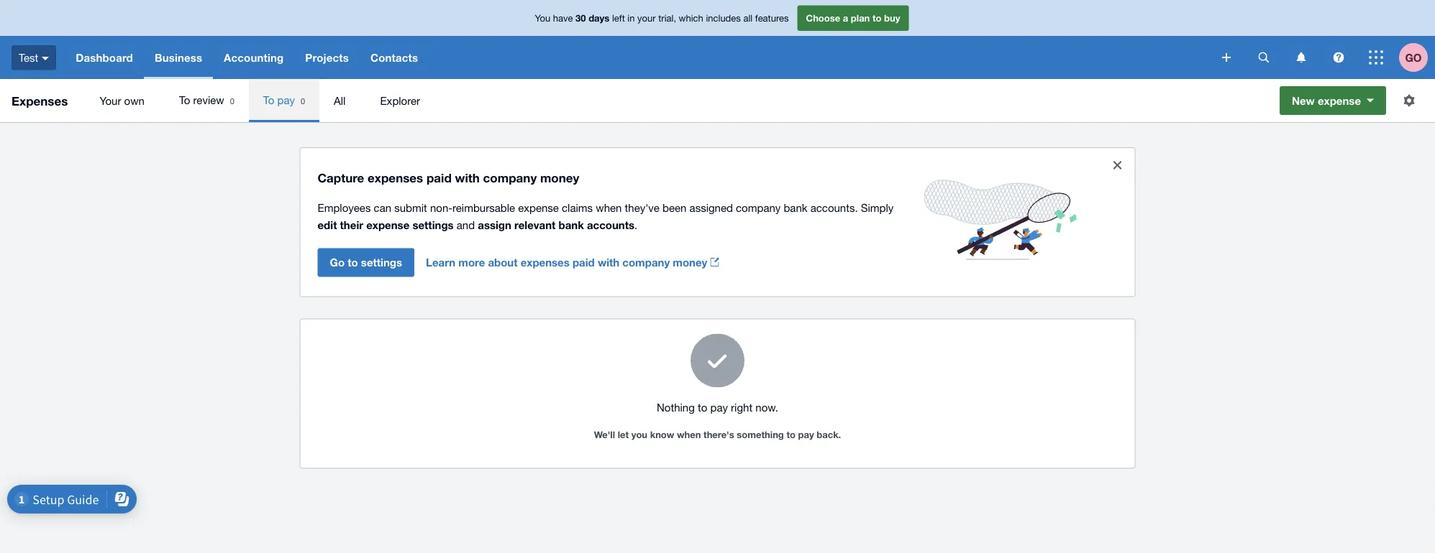 Task type: locate. For each thing, give the bounding box(es) containing it.
your own button
[[85, 79, 165, 122]]

0 horizontal spatial when
[[596, 202, 622, 214]]

back.
[[817, 430, 841, 441]]

0 horizontal spatial settings
[[361, 256, 402, 269]]

we'll
[[594, 430, 615, 441]]

2 vertical spatial pay
[[798, 430, 814, 441]]

trial,
[[658, 12, 676, 24]]

1 vertical spatial paid
[[573, 256, 595, 269]]

0 horizontal spatial to
[[179, 94, 190, 106]]

svg image
[[1258, 52, 1269, 63], [1333, 52, 1344, 63], [42, 57, 49, 60]]

0
[[230, 97, 234, 106], [301, 97, 305, 106]]

expense
[[1318, 94, 1361, 107], [518, 202, 559, 214], [366, 219, 409, 232]]

expense right new
[[1318, 94, 1361, 107]]

expenses up can
[[368, 171, 423, 185]]

all button
[[319, 79, 366, 122]]

1 vertical spatial bank
[[559, 219, 584, 232]]

0 horizontal spatial expense
[[366, 219, 409, 232]]

0 vertical spatial with
[[455, 171, 480, 185]]

to inside "option"
[[263, 94, 274, 106]]

1 vertical spatial when
[[677, 430, 701, 441]]

money down been
[[673, 256, 707, 269]]

expense down can
[[366, 219, 409, 232]]

bank left accounts.
[[784, 202, 807, 214]]

0 vertical spatial settings
[[412, 219, 454, 232]]

review
[[193, 94, 224, 106]]

learn more about expenses paid with company money
[[426, 256, 707, 269]]

when right know
[[677, 430, 701, 441]]

paid up non-
[[427, 171, 452, 185]]

to right the nothing
[[698, 402, 707, 414]]

2 0 from the left
[[301, 97, 305, 106]]

1 vertical spatial company
[[736, 202, 781, 214]]

to pay 0
[[263, 94, 305, 106]]

company right assigned
[[736, 202, 781, 214]]

to
[[179, 94, 190, 106], [263, 94, 274, 106]]

to down accounting on the top left
[[263, 94, 274, 106]]

2 horizontal spatial pay
[[798, 430, 814, 441]]

0 horizontal spatial expenses
[[368, 171, 423, 185]]

nothing to pay right now.
[[657, 402, 778, 414]]

0 left all in the top left of the page
[[301, 97, 305, 106]]

0 vertical spatial money
[[540, 171, 579, 185]]

contacts
[[370, 51, 418, 64]]

navigation inside banner
[[65, 36, 1212, 79]]

2 horizontal spatial expense
[[1318, 94, 1361, 107]]

to review 0
[[179, 94, 234, 106]]

expenses inside button
[[521, 256, 570, 269]]

1 vertical spatial expense
[[518, 202, 559, 214]]

pay left right
[[710, 402, 728, 414]]

1 vertical spatial with
[[598, 256, 619, 269]]

2 vertical spatial expense
[[366, 219, 409, 232]]

1 horizontal spatial with
[[598, 256, 619, 269]]

to pay option
[[249, 79, 319, 122]]

1 horizontal spatial pay
[[710, 402, 728, 414]]

group
[[85, 79, 1268, 122]]

to
[[872, 12, 881, 24], [348, 256, 358, 269], [698, 402, 707, 414], [786, 430, 795, 441]]

pay down accounting on the top left
[[277, 94, 295, 106]]

1 horizontal spatial expenses
[[521, 256, 570, 269]]

banner
[[0, 0, 1435, 79]]

features
[[755, 12, 789, 24]]

2 vertical spatial company
[[622, 256, 670, 269]]

your
[[100, 94, 121, 107]]

0 horizontal spatial company
[[483, 171, 537, 185]]

1 vertical spatial settings
[[361, 256, 402, 269]]

0 horizontal spatial bank
[[559, 219, 584, 232]]

1 horizontal spatial when
[[677, 430, 701, 441]]

paid
[[427, 171, 452, 185], [573, 256, 595, 269]]

0 vertical spatial when
[[596, 202, 622, 214]]

your
[[637, 12, 656, 24]]

expense inside popup button
[[1318, 94, 1361, 107]]

1 0 from the left
[[230, 97, 234, 106]]

2 horizontal spatial svg image
[[1333, 52, 1344, 63]]

svg image
[[1369, 50, 1383, 65], [1297, 52, 1306, 63], [1222, 53, 1231, 62]]

new expense button
[[1280, 86, 1386, 115]]

.
[[634, 219, 637, 231]]

to left buy at the right top
[[872, 12, 881, 24]]

0 horizontal spatial 0
[[230, 97, 234, 106]]

navigation containing dashboard
[[65, 36, 1212, 79]]

which
[[679, 12, 703, 24]]

0 vertical spatial expense
[[1318, 94, 1361, 107]]

choose
[[806, 12, 840, 24]]

1 horizontal spatial paid
[[573, 256, 595, 269]]

to left review
[[179, 94, 190, 106]]

employees
[[318, 202, 371, 214]]

1 vertical spatial expenses
[[521, 256, 570, 269]]

all
[[743, 12, 753, 24]]

settings
[[412, 219, 454, 232], [361, 256, 402, 269]]

your own
[[100, 94, 144, 107]]

1 horizontal spatial company
[[622, 256, 670, 269]]

money up claims
[[540, 171, 579, 185]]

business button
[[144, 36, 213, 79]]

1 horizontal spatial settings
[[412, 219, 454, 232]]

bank
[[784, 202, 807, 214], [559, 219, 584, 232]]

to right go
[[348, 256, 358, 269]]

0 horizontal spatial pay
[[277, 94, 295, 106]]

nothing
[[657, 402, 695, 414]]

svg image inside test popup button
[[42, 57, 49, 60]]

accounting button
[[213, 36, 294, 79]]

have
[[553, 12, 573, 24]]

simply
[[861, 202, 894, 214]]

expenses
[[368, 171, 423, 185], [521, 256, 570, 269]]

0 vertical spatial company
[[483, 171, 537, 185]]

navigation
[[65, 36, 1212, 79]]

postal workers catching money image
[[907, 163, 1094, 278]]

2 to from the left
[[263, 94, 274, 106]]

pay left back.
[[798, 430, 814, 441]]

settings down non-
[[412, 219, 454, 232]]

to right something
[[786, 430, 795, 441]]

projects button
[[294, 36, 360, 79]]

0 horizontal spatial with
[[455, 171, 480, 185]]

left
[[612, 12, 625, 24]]

more
[[458, 256, 485, 269]]

0 right review
[[230, 97, 234, 106]]

capture
[[318, 171, 364, 185]]

settings menu image
[[1395, 86, 1424, 115]]

pay
[[277, 94, 295, 106], [710, 402, 728, 414], [798, 430, 814, 441]]

0 horizontal spatial svg image
[[42, 57, 49, 60]]

edit
[[318, 219, 337, 232]]

expenses down relevant
[[521, 256, 570, 269]]

1 horizontal spatial money
[[673, 256, 707, 269]]

dashboard
[[76, 51, 133, 64]]

0 inside to review 0
[[230, 97, 234, 106]]

with down the accounts
[[598, 256, 619, 269]]

when up the accounts
[[596, 202, 622, 214]]

days
[[589, 12, 609, 24]]

company down .
[[622, 256, 670, 269]]

company
[[483, 171, 537, 185], [736, 202, 781, 214], [622, 256, 670, 269]]

settings right go
[[361, 256, 402, 269]]

assign
[[478, 219, 511, 232]]

paid down the accounts
[[573, 256, 595, 269]]

all
[[334, 94, 346, 107]]

learn more about expenses paid with company money button
[[426, 248, 730, 277]]

to inside banner
[[872, 12, 881, 24]]

1 vertical spatial money
[[673, 256, 707, 269]]

with
[[455, 171, 480, 185], [598, 256, 619, 269]]

1 to from the left
[[179, 94, 190, 106]]

company up reimbursable
[[483, 171, 537, 185]]

close image
[[1103, 151, 1132, 180]]

1 horizontal spatial to
[[263, 94, 274, 106]]

2 horizontal spatial company
[[736, 202, 781, 214]]

2 horizontal spatial svg image
[[1369, 50, 1383, 65]]

dashboard link
[[65, 36, 144, 79]]

go to settings link
[[318, 248, 426, 277]]

0 horizontal spatial money
[[540, 171, 579, 185]]

0 horizontal spatial paid
[[427, 171, 452, 185]]

0 vertical spatial bank
[[784, 202, 807, 214]]

0 vertical spatial pay
[[277, 94, 295, 106]]

group containing to review
[[85, 79, 1268, 122]]

0 inside to pay 0
[[301, 97, 305, 106]]

1 vertical spatial pay
[[710, 402, 728, 414]]

with up reimbursable
[[455, 171, 480, 185]]

money
[[540, 171, 579, 185], [673, 256, 707, 269]]

1 horizontal spatial 0
[[301, 97, 305, 106]]

assigned
[[690, 202, 733, 214]]

0 vertical spatial expenses
[[368, 171, 423, 185]]

plan
[[851, 12, 870, 24]]

to inside button
[[348, 256, 358, 269]]

banner containing dashboard
[[0, 0, 1435, 79]]

bank down claims
[[559, 219, 584, 232]]

you
[[535, 12, 550, 24]]

business
[[155, 51, 202, 64]]

expense up relevant
[[518, 202, 559, 214]]



Task type: vqa. For each thing, say whether or not it's contained in the screenshot.
the middle pay
yes



Task type: describe. For each thing, give the bounding box(es) containing it.
contacts button
[[360, 36, 429, 79]]

employees can submit non-reimbursable expense claims when they've been assigned company bank accounts. simply edit their expense settings and assign relevant bank accounts .
[[318, 202, 894, 232]]

accounting
[[224, 51, 284, 64]]

there's
[[704, 430, 734, 441]]

in
[[627, 12, 635, 24]]

1 horizontal spatial expense
[[518, 202, 559, 214]]

new
[[1292, 94, 1315, 107]]

go to settings
[[330, 256, 402, 269]]

go
[[1405, 51, 1422, 64]]

explorer button
[[366, 79, 440, 122]]

0 for pay
[[301, 97, 305, 106]]

go
[[330, 256, 345, 269]]

settings inside employees can submit non-reimbursable expense claims when they've been assigned company bank accounts. simply edit their expense settings and assign relevant bank accounts .
[[412, 219, 454, 232]]

includes
[[706, 12, 741, 24]]

go button
[[1399, 36, 1435, 79]]

own
[[124, 94, 144, 107]]

test button
[[0, 36, 65, 79]]

expenses
[[12, 94, 68, 108]]

projects
[[305, 51, 349, 64]]

capture expenses paid with company money status
[[300, 148, 1135, 297]]

accounts
[[587, 219, 634, 232]]

we'll let you know when there's something to pay back.
[[594, 430, 841, 441]]

pay inside 'to pay' "option"
[[277, 94, 295, 106]]

company inside employees can submit non-reimbursable expense claims when they've been assigned company bank accounts. simply edit their expense settings and assign relevant bank accounts .
[[736, 202, 781, 214]]

capture expenses paid with company money
[[318, 171, 579, 185]]

to for to review
[[179, 94, 190, 106]]

can
[[374, 202, 391, 214]]

submit
[[394, 202, 427, 214]]

you have 30 days left in your trial, which includes all features
[[535, 12, 789, 24]]

reimbursable
[[452, 202, 515, 214]]

choose a plan to buy
[[806, 12, 900, 24]]

1 horizontal spatial svg image
[[1258, 52, 1269, 63]]

settings inside button
[[361, 256, 402, 269]]

0 vertical spatial paid
[[427, 171, 452, 185]]

paid inside learn more about expenses paid with company money button
[[573, 256, 595, 269]]

buy
[[884, 12, 900, 24]]

and
[[457, 219, 475, 231]]

non-
[[430, 202, 453, 214]]

with inside button
[[598, 256, 619, 269]]

explorer
[[380, 94, 420, 107]]

now.
[[755, 402, 778, 414]]

learn more about expenses paid with company money link
[[426, 248, 730, 277]]

they've
[[625, 202, 660, 214]]

a
[[843, 12, 848, 24]]

accounts.
[[810, 202, 858, 214]]

learn
[[426, 256, 455, 269]]

their
[[340, 219, 363, 232]]

you
[[631, 430, 647, 441]]

1 horizontal spatial bank
[[784, 202, 807, 214]]

when inside employees can submit non-reimbursable expense claims when they've been assigned company bank accounts. simply edit their expense settings and assign relevant bank accounts .
[[596, 202, 622, 214]]

0 for review
[[230, 97, 234, 106]]

money inside button
[[673, 256, 707, 269]]

relevant
[[514, 219, 556, 232]]

go to settings button
[[318, 248, 414, 277]]

been
[[663, 202, 687, 214]]

0 horizontal spatial svg image
[[1222, 53, 1231, 62]]

know
[[650, 430, 674, 441]]

test
[[19, 51, 38, 64]]

company inside button
[[622, 256, 670, 269]]

new expense
[[1292, 94, 1361, 107]]

let
[[618, 430, 629, 441]]

1 horizontal spatial svg image
[[1297, 52, 1306, 63]]

claims
[[562, 202, 593, 214]]

right
[[731, 402, 752, 414]]

something
[[737, 430, 784, 441]]

about
[[488, 256, 518, 269]]

30
[[576, 12, 586, 24]]

to for to pay
[[263, 94, 274, 106]]



